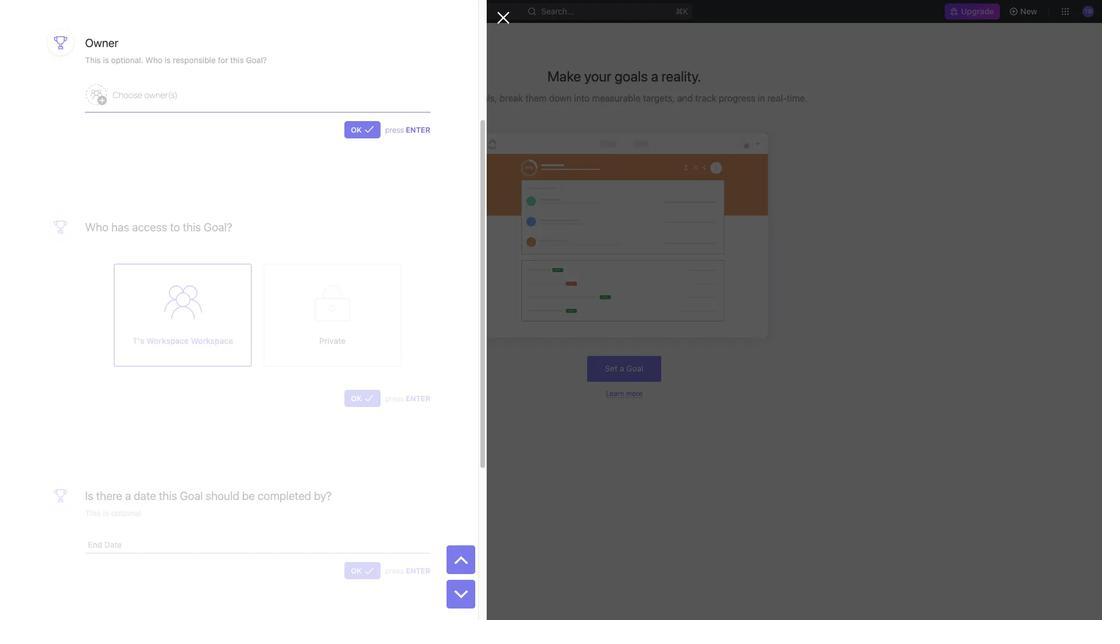 Task type: locate. For each thing, give the bounding box(es) containing it.
a left date
[[125, 489, 131, 502]]

2 ok button from the top
[[345, 390, 381, 407]]

3 enter from the top
[[406, 566, 431, 576]]

search...
[[542, 6, 575, 16]]

create goals, break them down into measurable targets, and track progress in real-time.
[[441, 93, 808, 103]]

0 vertical spatial this
[[230, 55, 244, 65]]

and
[[678, 93, 693, 103]]

1 vertical spatial enter
[[406, 394, 431, 403]]

ok button
[[345, 121, 381, 138], [345, 390, 381, 407], [345, 562, 381, 580]]

0 horizontal spatial is
[[103, 55, 109, 65]]

who right optional.
[[145, 55, 162, 65]]

2 vertical spatial enter
[[406, 566, 431, 576]]

ok for is there a date this goal should be completed by?
[[351, 566, 362, 576]]

dialog
[[0, 0, 510, 620]]

0 vertical spatial who
[[145, 55, 162, 65]]

this right for
[[230, 55, 244, 65]]

1 horizontal spatial goal
[[627, 364, 644, 373]]

real-
[[768, 93, 787, 103]]

enter
[[406, 125, 431, 134], [406, 394, 431, 403], [406, 566, 431, 576]]

1 is from the left
[[103, 55, 109, 65]]

a up "targets,"
[[651, 68, 659, 84]]

goal? right to
[[204, 220, 232, 234]]

0 vertical spatial press enter
[[386, 125, 431, 134]]

3 ok button from the top
[[345, 562, 381, 580]]

2 press from the top
[[386, 394, 404, 403]]

2 ok from the top
[[351, 394, 362, 403]]

who left 'has'
[[85, 220, 109, 234]]

them
[[526, 93, 547, 103]]

1 vertical spatial goal
[[180, 489, 203, 502]]

1 vertical spatial goal?
[[204, 220, 232, 234]]

1 horizontal spatial this
[[183, 220, 201, 234]]

1 horizontal spatial goal?
[[246, 55, 267, 65]]

3 press from the top
[[386, 566, 404, 576]]

workspace
[[147, 336, 189, 346], [191, 336, 233, 346]]

access
[[132, 220, 167, 234]]

2 press enter from the top
[[386, 394, 431, 403]]

0 vertical spatial goal?
[[246, 55, 267, 65]]

press
[[386, 125, 404, 134], [386, 394, 404, 403], [386, 566, 404, 576]]

1 vertical spatial this
[[183, 220, 201, 234]]

is
[[103, 55, 109, 65], [165, 55, 171, 65]]

1 horizontal spatial workspace
[[191, 336, 233, 346]]

goal?
[[246, 55, 267, 65], [204, 220, 232, 234]]

1 vertical spatial ok button
[[345, 390, 381, 407]]

2 vertical spatial this
[[159, 489, 177, 502]]

0 horizontal spatial a
[[125, 489, 131, 502]]

0 horizontal spatial goal?
[[204, 220, 232, 234]]

1 press enter from the top
[[386, 125, 431, 134]]

has
[[111, 220, 129, 234]]

1 press from the top
[[386, 125, 404, 134]]

is right this
[[103, 55, 109, 65]]

a right set
[[620, 364, 625, 373]]

1 vertical spatial press
[[386, 394, 404, 403]]

2 vertical spatial press enter
[[386, 566, 431, 576]]

this inside "owner this is optional. who is responsible for this goal?"
[[230, 55, 244, 65]]

0 vertical spatial press
[[386, 125, 404, 134]]

who has access to this goal?
[[85, 220, 232, 234]]

1 vertical spatial who
[[85, 220, 109, 234]]

goal right set
[[627, 364, 644, 373]]

choose owner(s)
[[113, 89, 178, 100]]

⌘k
[[676, 6, 689, 16]]

0 vertical spatial ok button
[[345, 121, 381, 138]]

2 enter from the top
[[406, 394, 431, 403]]

press for who has access to this goal?
[[386, 394, 404, 403]]

0 horizontal spatial workspace
[[147, 336, 189, 346]]

1 enter from the top
[[406, 125, 431, 134]]

this
[[85, 55, 101, 65]]

2 vertical spatial press
[[386, 566, 404, 576]]

1 horizontal spatial who
[[145, 55, 162, 65]]

upgrade link
[[946, 3, 1000, 20]]

0 vertical spatial enter
[[406, 125, 431, 134]]

0 horizontal spatial goal
[[180, 489, 203, 502]]

learn
[[606, 389, 624, 398]]

0 vertical spatial a
[[651, 68, 659, 84]]

this
[[230, 55, 244, 65], [183, 220, 201, 234], [159, 489, 177, 502]]

0 vertical spatial ok
[[351, 125, 362, 134]]

1 vertical spatial ok
[[351, 394, 362, 403]]

press enter for who has access to this goal?
[[386, 394, 431, 403]]

enter for who has access to this goal?
[[406, 394, 431, 403]]

goal? right for
[[246, 55, 267, 65]]

ok
[[351, 125, 362, 134], [351, 394, 362, 403], [351, 566, 362, 576]]

1 horizontal spatial is
[[165, 55, 171, 65]]

1 vertical spatial press enter
[[386, 394, 431, 403]]

dialog containing owner
[[0, 0, 510, 620]]

2 horizontal spatial this
[[230, 55, 244, 65]]

this right to
[[183, 220, 201, 234]]

is left responsible
[[165, 55, 171, 65]]

who
[[145, 55, 162, 65], [85, 220, 109, 234]]

1 ok from the top
[[351, 125, 362, 134]]

goals
[[615, 68, 648, 84]]

2 workspace from the left
[[191, 336, 233, 346]]

press enter
[[386, 125, 431, 134], [386, 394, 431, 403], [386, 566, 431, 576]]

0 horizontal spatial this
[[159, 489, 177, 502]]

0 vertical spatial goal
[[627, 364, 644, 373]]

3 press enter from the top
[[386, 566, 431, 576]]

3 ok from the top
[[351, 566, 362, 576]]

press enter for is there a date this goal should be completed by?
[[386, 566, 431, 576]]

date
[[134, 489, 156, 502]]

a
[[651, 68, 659, 84], [620, 364, 625, 373], [125, 489, 131, 502]]

tree
[[5, 239, 141, 394]]

1 horizontal spatial a
[[620, 364, 625, 373]]

enter for is there a date this goal should be completed by?
[[406, 566, 431, 576]]

this right date
[[159, 489, 177, 502]]

2 vertical spatial ok button
[[345, 562, 381, 580]]

2 vertical spatial ok
[[351, 566, 362, 576]]

create
[[441, 93, 469, 103]]

goal
[[627, 364, 644, 373], [180, 489, 203, 502]]

goal left should
[[180, 489, 203, 502]]

2 vertical spatial a
[[125, 489, 131, 502]]



Task type: vqa. For each thing, say whether or not it's contained in the screenshot.
the out
no



Task type: describe. For each thing, give the bounding box(es) containing it.
measurable
[[592, 93, 641, 103]]

break
[[500, 93, 523, 103]]

owner(s)
[[144, 89, 178, 100]]

private
[[319, 336, 346, 346]]

responsible
[[173, 55, 216, 65]]

ok for who has access to this goal?
[[351, 394, 362, 403]]

by?
[[314, 489, 332, 502]]

down
[[549, 93, 572, 103]]

this for goal
[[159, 489, 177, 502]]

is
[[85, 489, 93, 502]]

goals,
[[471, 93, 497, 103]]

targets,
[[643, 93, 675, 103]]

goal? inside "owner this is optional. who is responsible for this goal?"
[[246, 55, 267, 65]]

press for is there a date this goal should be completed by?
[[386, 566, 404, 576]]

2 is from the left
[[165, 55, 171, 65]]

2 horizontal spatial a
[[651, 68, 659, 84]]

0 horizontal spatial who
[[85, 220, 109, 234]]

set
[[605, 364, 618, 373]]

more
[[626, 389, 643, 398]]

is there a date this goal should be completed by?
[[85, 489, 332, 502]]

this for goal?
[[183, 220, 201, 234]]

new
[[1021, 6, 1038, 16]]

should
[[206, 489, 239, 502]]

progress
[[719, 93, 756, 103]]

ok button for is there a date this goal should be completed by?
[[345, 562, 381, 580]]

be
[[242, 489, 255, 502]]

in
[[758, 93, 766, 103]]

new button
[[1005, 2, 1045, 21]]

there
[[96, 489, 122, 502]]

t's
[[133, 336, 144, 346]]

your
[[585, 68, 612, 84]]

owner this is optional. who is responsible for this goal?
[[85, 36, 267, 65]]

into
[[574, 93, 590, 103]]

owner
[[85, 36, 118, 49]]

completed
[[258, 489, 311, 502]]

who inside "owner this is optional. who is responsible for this goal?"
[[145, 55, 162, 65]]

learn more link
[[606, 389, 643, 398]]

ok button for who has access to this goal?
[[345, 390, 381, 407]]

1 vertical spatial a
[[620, 364, 625, 373]]

for
[[218, 55, 228, 65]]

reality.
[[662, 68, 701, 84]]

upgrade
[[962, 6, 994, 16]]

t's workspace workspace
[[133, 336, 233, 346]]

tree inside sidebar "navigation"
[[5, 239, 141, 394]]

time.
[[787, 93, 808, 103]]

optional.
[[111, 55, 143, 65]]

set a goal
[[605, 364, 644, 373]]

learn more
[[606, 389, 643, 398]]

choose
[[113, 89, 142, 100]]

1 ok button from the top
[[345, 121, 381, 138]]

sidebar navigation
[[0, 23, 146, 620]]

to
[[170, 220, 180, 234]]

make
[[548, 68, 581, 84]]

track
[[696, 93, 717, 103]]

1 workspace from the left
[[147, 336, 189, 346]]

make your goals a reality.
[[548, 68, 701, 84]]



